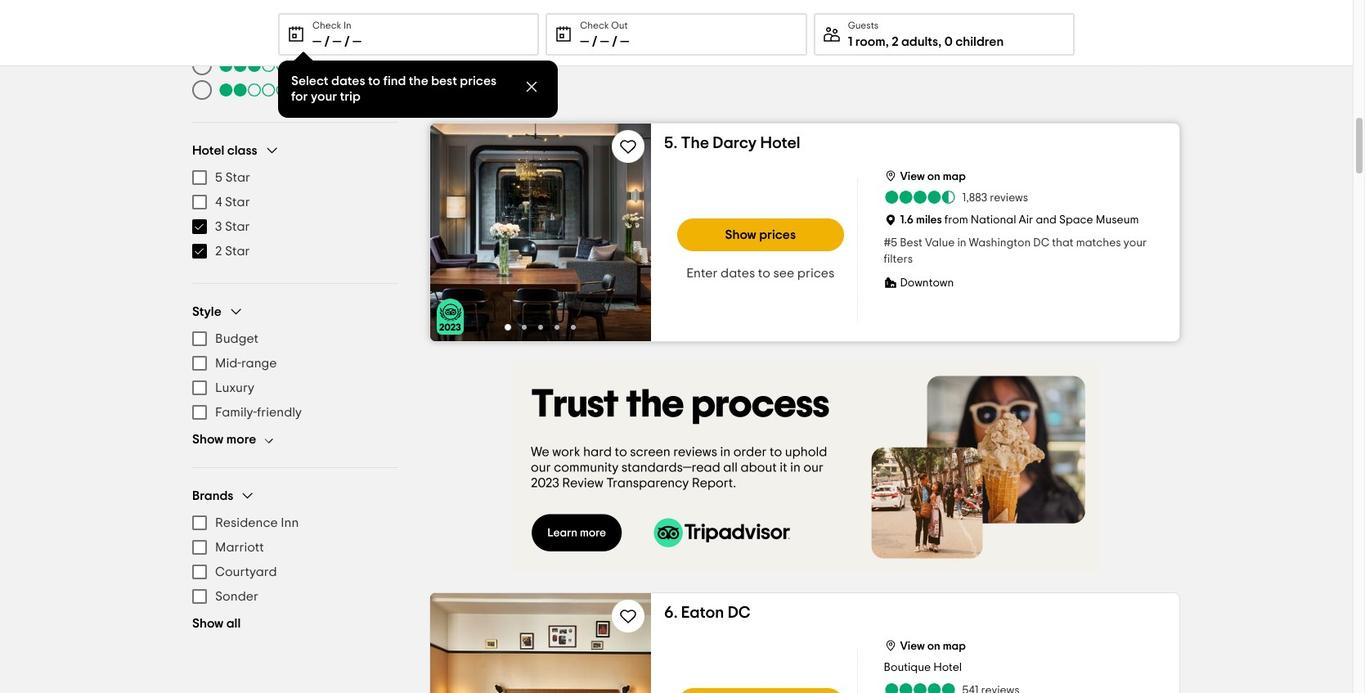 Task type: locate. For each thing, give the bounding box(es) containing it.
eaton
[[682, 605, 725, 621]]

view up boutique
[[901, 641, 925, 652]]

1 vertical spatial dates
[[721, 267, 756, 280]]

1 horizontal spatial dates
[[721, 267, 756, 280]]

family-
[[215, 406, 257, 419]]

1 horizontal spatial to
[[758, 267, 771, 280]]

enter
[[687, 267, 718, 280]]

1 vertical spatial view on map
[[901, 641, 966, 652]]

prices right see
[[798, 267, 835, 280]]

3.0 of 5 bubbles image
[[218, 59, 291, 72]]

all
[[226, 617, 241, 630]]

view up the 1.6
[[901, 171, 925, 182]]

see
[[774, 267, 795, 280]]

2 view on map button from the top
[[884, 636, 966, 654]]

0 vertical spatial to
[[368, 74, 381, 88]]

show for show all
[[192, 617, 224, 630]]

1 horizontal spatial dc
[[1034, 237, 1050, 249]]

3 menu from the top
[[192, 511, 399, 609]]

2 , from the left
[[939, 35, 942, 48]]

, left adults
[[886, 35, 889, 48]]

to for find
[[368, 74, 381, 88]]

map up boutique hotel
[[943, 641, 966, 652]]

3 & from the top
[[297, 83, 305, 97]]

0 vertical spatial on
[[928, 171, 941, 182]]

show up enter dates to see prices
[[725, 228, 757, 241]]

star right "3"
[[225, 220, 250, 233]]

from
[[945, 214, 969, 226]]

check left in
[[313, 20, 342, 30]]

guests
[[848, 20, 879, 30]]

save to a trip image
[[619, 137, 638, 156]]

0 horizontal spatial ,
[[886, 35, 889, 48]]

residence inn
[[215, 516, 299, 529]]

show more
[[192, 433, 256, 446]]

1 horizontal spatial ,
[[939, 35, 942, 48]]

5. the darcy hotel
[[664, 135, 801, 151]]

0 horizontal spatial check
[[313, 20, 342, 30]]

dates for select
[[331, 74, 365, 88]]

3 group from the top
[[192, 488, 399, 632]]

2 / from the left
[[344, 35, 350, 48]]

brands
[[192, 489, 234, 502]]

0 vertical spatial advertisement region
[[430, 0, 1181, 90]]

your down the museum
[[1124, 237, 1148, 249]]

1 menu from the top
[[192, 165, 399, 263]]

matches
[[1077, 237, 1122, 249]]

check inside check in — / — / —
[[313, 20, 342, 30]]

1 vertical spatial to
[[758, 267, 771, 280]]

5.0 of 5 bubbles image
[[218, 10, 291, 23]]

group containing style
[[192, 304, 399, 448]]

0 vertical spatial view on map button
[[884, 166, 966, 184]]

1 vertical spatial view on map button
[[884, 636, 966, 654]]

& up for 4.0 of 5 bubbles image
[[297, 34, 324, 47]]

1 & up from the top
[[297, 34, 324, 47]]

1 view on map button from the top
[[884, 166, 966, 184]]

2 group from the top
[[192, 304, 399, 448]]

2 on from the top
[[928, 641, 941, 652]]

menu containing budget
[[192, 327, 399, 425]]

0 vertical spatial dates
[[331, 74, 365, 88]]

dates up trip
[[331, 74, 365, 88]]

view
[[901, 171, 925, 182], [901, 641, 925, 652]]

room
[[856, 35, 886, 48]]

1 vertical spatial prices
[[760, 228, 796, 241]]

map up 4.5 of 5 bubbles. 1,883 reviews element
[[943, 171, 966, 182]]

1 vertical spatial 2
[[215, 245, 222, 258]]

boutique hotel
[[884, 662, 962, 673]]

2
[[892, 35, 899, 48], [215, 245, 222, 258]]

&
[[297, 34, 305, 47], [297, 59, 305, 72], [297, 83, 305, 97]]

star for 2 star
[[225, 245, 250, 258]]

star for 5 star
[[225, 171, 250, 184]]

your
[[311, 90, 337, 103], [1124, 237, 1148, 249]]

save to a trip image
[[619, 606, 638, 626]]

group containing brands
[[192, 488, 399, 632]]

3 — from the left
[[353, 35, 362, 48]]

class
[[227, 144, 257, 157]]

1 horizontal spatial 5
[[891, 237, 898, 249]]

1 view from the top
[[901, 171, 925, 182]]

1 vertical spatial advertisement region
[[430, 362, 1181, 573]]

hotel right darcy
[[761, 135, 801, 151]]

find
[[383, 74, 406, 88]]

1 vertical spatial show
[[192, 433, 224, 446]]

2.0 of 5 bubbles image
[[218, 83, 291, 97]]

3 up from the top
[[308, 83, 324, 97]]

to left find
[[368, 74, 381, 88]]

star
[[225, 171, 250, 184], [225, 196, 250, 209], [225, 220, 250, 233], [225, 245, 250, 258]]

5 up '4'
[[215, 171, 223, 184]]

1 vertical spatial & up
[[297, 59, 324, 72]]

group
[[192, 142, 399, 263], [192, 304, 399, 448], [192, 488, 399, 632]]

view on map for 5. the darcy hotel
[[901, 171, 966, 182]]

—
[[313, 35, 322, 48], [333, 35, 342, 48], [353, 35, 362, 48], [580, 35, 589, 48], [600, 35, 609, 48], [621, 35, 630, 48]]

menu for brands
[[192, 511, 399, 609]]

0 horizontal spatial hotel
[[192, 144, 224, 157]]

2 advertisement region from the top
[[430, 362, 1181, 573]]

2 down "3"
[[215, 245, 222, 258]]

show more button
[[192, 431, 283, 448]]

2 vertical spatial prices
[[798, 267, 835, 280]]

option group
[[192, 4, 399, 102]]

0 vertical spatial prices
[[460, 74, 497, 88]]

up for 4.0 of 5 bubbles image
[[308, 34, 324, 47]]

dc
[[1034, 237, 1050, 249], [728, 605, 751, 621]]

1 vertical spatial up
[[308, 59, 324, 72]]

5 star
[[215, 171, 250, 184]]

1 horizontal spatial check
[[580, 20, 609, 30]]

1 vertical spatial 5
[[891, 237, 898, 249]]

check for check out — / — / —
[[580, 20, 609, 30]]

0 horizontal spatial dc
[[728, 605, 751, 621]]

dates right 'enter'
[[721, 267, 756, 280]]

view on map button up 1,883 reviews link
[[884, 166, 966, 184]]

1 horizontal spatial your
[[1124, 237, 1148, 249]]

1 advertisement region from the top
[[430, 0, 1181, 90]]

show all
[[192, 617, 241, 630]]

4 star
[[215, 196, 250, 209]]

menu
[[192, 165, 399, 263], [192, 327, 399, 425], [192, 511, 399, 609]]

show inside button
[[192, 617, 224, 630]]

1 horizontal spatial 2
[[892, 35, 899, 48]]

3 & up from the top
[[297, 83, 324, 97]]

guests 1 room , 2 adults , 0 children
[[848, 20, 1004, 48]]

more
[[226, 433, 256, 446]]

group containing hotel class
[[192, 142, 399, 263]]

trip
[[340, 90, 361, 103]]

2 vertical spatial group
[[192, 488, 399, 632]]

5
[[215, 171, 223, 184], [891, 237, 898, 249]]

view on map up boutique hotel
[[901, 641, 966, 652]]

1 vertical spatial your
[[1124, 237, 1148, 249]]

check inside check out — / — / —
[[580, 20, 609, 30]]

on up boutique hotel
[[928, 641, 941, 652]]

map
[[943, 171, 966, 182], [943, 641, 966, 652]]

1 map from the top
[[943, 171, 966, 182]]

1
[[848, 35, 853, 48]]

2 vertical spatial show
[[192, 617, 224, 630]]

check for check in — / — / —
[[313, 20, 342, 30]]

star up '4 star'
[[225, 171, 250, 184]]

1 group from the top
[[192, 142, 399, 263]]

1 & from the top
[[297, 34, 305, 47]]

view on map button up boutique hotel
[[884, 636, 966, 654]]

2 & from the top
[[297, 59, 305, 72]]

1 vertical spatial group
[[192, 304, 399, 448]]

for
[[291, 90, 308, 103]]

up
[[308, 34, 324, 47], [308, 59, 324, 72], [308, 83, 324, 97]]

view on map up 1,883 reviews link
[[901, 171, 966, 182]]

to inside select dates to find the best prices for your trip
[[368, 74, 381, 88]]

2 vertical spatial & up
[[297, 83, 324, 97]]

hotel up 5.0 of 5 bubbles. 541 reviews element
[[934, 662, 962, 673]]

& left check in — / — / —
[[297, 34, 305, 47]]

select
[[291, 74, 329, 88]]

star right '4'
[[225, 196, 250, 209]]

the
[[409, 74, 429, 88]]

prices right best
[[460, 74, 497, 88]]

adults
[[902, 35, 939, 48]]

0 vertical spatial &
[[297, 34, 305, 47]]

1 — from the left
[[313, 35, 322, 48]]

2 menu from the top
[[192, 327, 399, 425]]

0 horizontal spatial prices
[[460, 74, 497, 88]]

& up
[[297, 34, 324, 47], [297, 59, 324, 72], [297, 83, 324, 97]]

hotel left class
[[192, 144, 224, 157]]

view on map for 6. eaton dc
[[901, 641, 966, 652]]

#
[[884, 237, 891, 249]]

1 vertical spatial menu
[[192, 327, 399, 425]]

show prices
[[725, 228, 796, 241]]

1 check from the left
[[313, 20, 342, 30]]

option group containing & up
[[192, 4, 399, 102]]

your down select
[[311, 90, 337, 103]]

1 vertical spatial view
[[901, 641, 925, 652]]

0 vertical spatial map
[[943, 171, 966, 182]]

0 horizontal spatial dates
[[331, 74, 365, 88]]

dates inside select dates to find the best prices for your trip
[[331, 74, 365, 88]]

0 vertical spatial view on map
[[901, 171, 966, 182]]

0 horizontal spatial to
[[368, 74, 381, 88]]

sonder
[[215, 590, 259, 603]]

show inside button
[[725, 228, 757, 241]]

2 up from the top
[[308, 59, 324, 72]]

on for eaton dc
[[928, 641, 941, 652]]

view on map button
[[884, 166, 966, 184], [884, 636, 966, 654]]

5 up filters in the top of the page
[[891, 237, 898, 249]]

residence
[[215, 516, 278, 529]]

dc left that
[[1034, 237, 1050, 249]]

2 right room
[[892, 35, 899, 48]]

,
[[886, 35, 889, 48], [939, 35, 942, 48]]

prices up see
[[760, 228, 796, 241]]

hotel
[[761, 135, 801, 151], [192, 144, 224, 157], [934, 662, 962, 673]]

2 vertical spatial menu
[[192, 511, 399, 609]]

2 & up from the top
[[297, 59, 324, 72]]

& up for 3.0 of 5 bubbles image
[[297, 59, 324, 72]]

0 vertical spatial menu
[[192, 165, 399, 263]]

, left 0
[[939, 35, 942, 48]]

0 vertical spatial & up
[[297, 34, 324, 47]]

to
[[368, 74, 381, 88], [758, 267, 771, 280]]

2 check from the left
[[580, 20, 609, 30]]

1 up from the top
[[308, 34, 324, 47]]

0 vertical spatial up
[[308, 34, 324, 47]]

to left see
[[758, 267, 771, 280]]

0 vertical spatial view
[[901, 171, 925, 182]]

star for 4 star
[[225, 196, 250, 209]]

2 view on map from the top
[[901, 641, 966, 652]]

0 vertical spatial show
[[725, 228, 757, 241]]

show all button
[[192, 615, 241, 632]]

0 horizontal spatial your
[[311, 90, 337, 103]]

the
[[681, 135, 710, 151]]

1.6 miles from national air and space museum
[[901, 214, 1140, 226]]

6.
[[664, 605, 678, 621]]

2 vertical spatial up
[[308, 83, 324, 97]]

reviews
[[990, 192, 1029, 204]]

check left out at the top
[[580, 20, 609, 30]]

view on map button for eaton dc
[[884, 636, 966, 654]]

2 vertical spatial &
[[297, 83, 305, 97]]

friendly
[[257, 406, 302, 419]]

1 vertical spatial on
[[928, 641, 941, 652]]

check
[[313, 20, 342, 30], [580, 20, 609, 30]]

1,883 reviews
[[963, 192, 1029, 204]]

5.0 of 5 bubbles. 541 reviews element
[[884, 682, 1020, 693]]

enter dates to see prices
[[687, 267, 835, 280]]

children
[[956, 35, 1004, 48]]

1 vertical spatial &
[[297, 59, 305, 72]]

space
[[1060, 214, 1094, 226]]

& up select
[[297, 59, 305, 72]]

show for show prices
[[725, 228, 757, 241]]

& for 4.0 of 5 bubbles image
[[297, 34, 305, 47]]

1 view on map from the top
[[901, 171, 966, 182]]

star down '3 star'
[[225, 245, 250, 258]]

on
[[928, 171, 941, 182], [928, 641, 941, 652]]

0 horizontal spatial 2
[[215, 245, 222, 258]]

show inside dropdown button
[[192, 433, 224, 446]]

to for see
[[758, 267, 771, 280]]

dc right the eaton
[[728, 605, 751, 621]]

& right 2.0 of 5 bubbles image
[[297, 83, 305, 97]]

show
[[725, 228, 757, 241], [192, 433, 224, 446], [192, 617, 224, 630]]

menu containing residence inn
[[192, 511, 399, 609]]

2 map from the top
[[943, 641, 966, 652]]

view on map
[[901, 171, 966, 182], [901, 641, 966, 652]]

show left all
[[192, 617, 224, 630]]

0 vertical spatial your
[[311, 90, 337, 103]]

on up 1,883 reviews link
[[928, 171, 941, 182]]

0 vertical spatial group
[[192, 142, 399, 263]]

best
[[431, 74, 457, 88]]

6 — from the left
[[621, 35, 630, 48]]

0 vertical spatial 2
[[892, 35, 899, 48]]

advertisement region
[[430, 0, 1181, 90], [430, 362, 1181, 573]]

0 horizontal spatial 5
[[215, 171, 223, 184]]

show left the more
[[192, 433, 224, 446]]

2 view from the top
[[901, 641, 925, 652]]

1 horizontal spatial prices
[[760, 228, 796, 241]]

2 horizontal spatial hotel
[[934, 662, 962, 673]]

1 vertical spatial map
[[943, 641, 966, 652]]

1 on from the top
[[928, 171, 941, 182]]

/
[[324, 35, 330, 48], [344, 35, 350, 48], [592, 35, 598, 48], [612, 35, 618, 48]]



Task type: describe. For each thing, give the bounding box(es) containing it.
view for the darcy hotel
[[901, 171, 925, 182]]

filters
[[884, 254, 913, 265]]

0 vertical spatial 5
[[215, 171, 223, 184]]

0
[[945, 35, 953, 48]]

show for show more
[[192, 433, 224, 446]]

4 — from the left
[[580, 35, 589, 48]]

menu for style
[[192, 327, 399, 425]]

view for eaton dc
[[901, 641, 925, 652]]

air
[[1019, 214, 1034, 226]]

1,883 reviews link
[[884, 189, 1029, 205]]

in
[[344, 20, 352, 30]]

hotel class
[[192, 144, 257, 157]]

2 inside guests 1 room , 2 adults , 0 children
[[892, 35, 899, 48]]

mid-
[[215, 357, 241, 370]]

& for 3.0 of 5 bubbles image
[[297, 59, 305, 72]]

0 vertical spatial dc
[[1034, 237, 1050, 249]]

star for 3 star
[[225, 220, 250, 233]]

that matches your filters
[[884, 237, 1148, 265]]

& up for 2.0 of 5 bubbles image
[[297, 83, 324, 97]]

washington
[[969, 237, 1031, 249]]

your inside select dates to find the best prices for your trip
[[311, 90, 337, 103]]

1.6
[[901, 214, 914, 226]]

and
[[1036, 214, 1057, 226]]

map for eaton dc
[[943, 641, 966, 652]]

3
[[215, 220, 222, 233]]

close image
[[524, 79, 540, 95]]

museum
[[1096, 214, 1140, 226]]

2 star
[[215, 245, 250, 258]]

4.0 of 5 bubbles image
[[218, 34, 291, 47]]

& for 2.0 of 5 bubbles image
[[297, 83, 305, 97]]

best
[[900, 237, 923, 249]]

mid-range
[[215, 357, 277, 370]]

marriott
[[215, 541, 264, 554]]

downtown
[[901, 277, 954, 289]]

prices inside select dates to find the best prices for your trip
[[460, 74, 497, 88]]

# 5 best value in washington dc
[[884, 237, 1050, 249]]

check in — / — / —
[[313, 20, 362, 48]]

2 horizontal spatial prices
[[798, 267, 835, 280]]

courtyard
[[215, 565, 277, 579]]

family-friendly
[[215, 406, 302, 419]]

1 horizontal spatial hotel
[[761, 135, 801, 151]]

3 / from the left
[[592, 35, 598, 48]]

carousel of images figure
[[430, 124, 651, 341]]

map for the darcy hotel
[[943, 171, 966, 182]]

5.
[[664, 135, 678, 151]]

in
[[958, 237, 967, 249]]

up for 3.0 of 5 bubbles image
[[308, 59, 324, 72]]

menu containing 5 star
[[192, 165, 399, 263]]

out
[[612, 20, 628, 30]]

on for the darcy hotel
[[928, 171, 941, 182]]

1 / from the left
[[324, 35, 330, 48]]

2023 link
[[437, 299, 464, 335]]

up for 2.0 of 5 bubbles image
[[308, 83, 324, 97]]

dates for enter
[[721, 267, 756, 280]]

check out — / — / —
[[580, 20, 630, 48]]

eaton dc guest room image
[[430, 593, 651, 693]]

1 , from the left
[[886, 35, 889, 48]]

your inside that matches your filters
[[1124, 237, 1148, 249]]

3 star
[[215, 220, 250, 233]]

national
[[971, 214, 1017, 226]]

6. eaton dc
[[664, 605, 751, 621]]

view on map button for the darcy hotel
[[884, 166, 966, 184]]

value
[[925, 237, 955, 249]]

1,883
[[963, 192, 988, 204]]

miles
[[917, 214, 942, 226]]

style
[[192, 305, 222, 318]]

luxury
[[215, 381, 254, 394]]

4 / from the left
[[612, 35, 618, 48]]

select dates to find the best prices for your trip
[[291, 74, 497, 103]]

meeting room image
[[430, 124, 651, 341]]

show prices button
[[678, 218, 844, 251]]

boutique
[[884, 662, 931, 673]]

prices inside the "show prices" button
[[760, 228, 796, 241]]

that
[[1052, 237, 1074, 249]]

4
[[215, 196, 222, 209]]

darcy
[[713, 135, 757, 151]]

4.5 of 5 bubbles. 1,883 reviews element
[[884, 189, 1029, 205]]

inn
[[281, 516, 299, 529]]

2 — from the left
[[333, 35, 342, 48]]

budget
[[215, 332, 258, 345]]

range
[[241, 357, 277, 370]]

1 vertical spatial dc
[[728, 605, 751, 621]]

5 — from the left
[[600, 35, 609, 48]]



Task type: vqa. For each thing, say whether or not it's contained in the screenshot.
Show
yes



